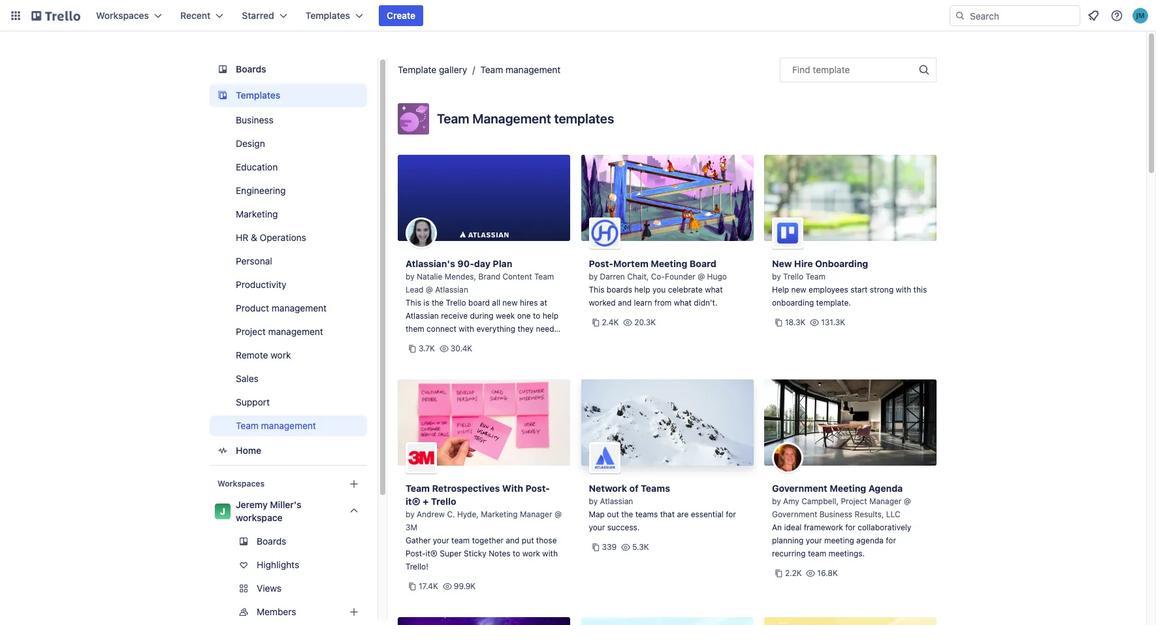 Task type: locate. For each thing, give the bounding box(es) containing it.
boards
[[607, 285, 632, 295]]

team up +
[[406, 483, 430, 494]]

by up help
[[772, 272, 781, 282]]

1 vertical spatial with
[[459, 324, 474, 334]]

amy campbell, project manager @ government business results, llc image
[[772, 442, 804, 474]]

1 horizontal spatial post-
[[526, 483, 550, 494]]

&
[[251, 232, 257, 243]]

2 vertical spatial to
[[513, 549, 520, 559]]

1 vertical spatial meeting
[[830, 483, 867, 494]]

miller's
[[270, 499, 302, 510]]

1 vertical spatial workspaces
[[218, 479, 265, 489]]

framework
[[804, 523, 843, 533]]

sales
[[236, 373, 259, 384]]

1 horizontal spatial to
[[513, 549, 520, 559]]

0 vertical spatial meeting
[[651, 258, 688, 269]]

boards right board 'image' at the left of the page
[[236, 63, 266, 74]]

0 horizontal spatial itⓡ
[[406, 496, 421, 507]]

1 vertical spatial business
[[820, 510, 853, 519]]

trello inside atlassian's 90-day plan by natalie mendes, brand content team lead @ atlassian this is the trello board all new hires at atlassian receive during week one to help them connect with everything they need to be successful here.
[[446, 298, 466, 308]]

meeting
[[825, 536, 855, 546]]

marketing up 'together'
[[481, 510, 518, 519]]

with inside the new hire onboarding by trello team help new employees start strong with this onboarding template.
[[896, 285, 912, 295]]

2 boards link from the top
[[210, 531, 367, 552]]

1 vertical spatial work
[[523, 549, 540, 559]]

government up the ideal
[[772, 510, 818, 519]]

project up results,
[[841, 497, 867, 506]]

0 horizontal spatial new
[[503, 298, 518, 308]]

new inside atlassian's 90-day plan by natalie mendes, brand content team lead @ atlassian this is the trello board all new hires at atlassian receive during week one to help them connect with everything they need to be successful here.
[[503, 298, 518, 308]]

map
[[589, 510, 605, 519]]

government
[[772, 483, 828, 494], [772, 510, 818, 519]]

0 vertical spatial team management link
[[481, 64, 561, 75]]

forward image left 17.4k
[[365, 581, 380, 597]]

hires
[[520, 298, 538, 308]]

super
[[440, 549, 462, 559]]

1 vertical spatial forward image
[[365, 604, 380, 620]]

for down 'collaboratively'
[[886, 536, 897, 546]]

your inside government meeting agenda by amy campbell, project manager @ government business results, llc an ideal framework for collaboratively planning your meeting agenda for recurring team meetings.
[[806, 536, 822, 546]]

management down productivity link on the top of page
[[272, 303, 327, 314]]

0 horizontal spatial with
[[459, 324, 474, 334]]

manager down the agenda
[[870, 497, 902, 506]]

brand
[[479, 272, 501, 282]]

project up the remote
[[236, 326, 266, 337]]

everything
[[477, 324, 516, 334]]

work down project management
[[271, 350, 291, 361]]

team management link down support link
[[210, 416, 367, 436]]

business link
[[210, 110, 367, 131]]

by inside the team retrospectives with post- itⓡ + trello by andrew c. hyde, marketing manager @ 3m gather your team together and put those post-itⓡ super sticky notes to work with trello!
[[406, 510, 415, 519]]

business up framework
[[820, 510, 853, 519]]

c.
[[447, 510, 455, 519]]

1 horizontal spatial for
[[846, 523, 856, 533]]

1 vertical spatial manager
[[520, 510, 552, 519]]

boards link for views
[[210, 531, 367, 552]]

post- right with
[[526, 483, 550, 494]]

1 horizontal spatial work
[[523, 549, 540, 559]]

1 horizontal spatial your
[[589, 523, 605, 533]]

0 vertical spatial boards link
[[210, 58, 367, 81]]

sales link
[[210, 369, 367, 389]]

marketing link
[[210, 204, 367, 225]]

@ down board
[[698, 272, 705, 282]]

by left amy
[[772, 497, 781, 506]]

management
[[506, 64, 561, 75], [272, 303, 327, 314], [268, 326, 323, 337], [261, 420, 316, 431]]

with left this
[[896, 285, 912, 295]]

trello team image
[[772, 218, 804, 249]]

forward image inside views link
[[365, 581, 380, 597]]

hr & operations
[[236, 232, 306, 243]]

board
[[469, 298, 490, 308]]

0 vertical spatial business
[[236, 114, 274, 125]]

0 vertical spatial government
[[772, 483, 828, 494]]

boards
[[236, 63, 266, 74], [257, 536, 286, 547]]

campbell,
[[802, 497, 839, 506]]

this up "worked"
[[589, 285, 605, 295]]

17.4k
[[419, 582, 438, 591]]

2 forward image from the top
[[365, 604, 380, 620]]

for inside network of teams by atlassian map out the teams that are essential for your success.
[[726, 510, 736, 519]]

0 vertical spatial this
[[589, 285, 605, 295]]

by up lead
[[406, 272, 415, 282]]

0 vertical spatial project
[[236, 326, 266, 337]]

and
[[618, 298, 632, 308], [506, 536, 520, 546]]

post- up darren
[[589, 258, 614, 269]]

workspaces inside popup button
[[96, 10, 149, 21]]

government up amy
[[772, 483, 828, 494]]

sticky
[[464, 549, 487, 559]]

project
[[236, 326, 266, 337], [841, 497, 867, 506]]

templates right the starred dropdown button
[[306, 10, 350, 21]]

0 horizontal spatial workspaces
[[96, 10, 149, 21]]

to right 'notes'
[[513, 549, 520, 559]]

workspaces
[[96, 10, 149, 21], [218, 479, 265, 489]]

and down boards
[[618, 298, 632, 308]]

team retrospectives with post- itⓡ + trello by andrew c. hyde, marketing manager @ 3m gather your team together and put those post-itⓡ super sticky notes to work with trello!
[[406, 483, 562, 572]]

add image
[[346, 604, 362, 620]]

new hire onboarding by trello team help new employees start strong with this onboarding template.
[[772, 258, 927, 308]]

trello up receive
[[446, 298, 466, 308]]

0 horizontal spatial team management link
[[210, 416, 367, 436]]

1 vertical spatial government
[[772, 510, 818, 519]]

to left be
[[406, 337, 413, 347]]

team up super
[[452, 536, 470, 546]]

members link
[[210, 602, 380, 623]]

to for team retrospectives with post- itⓡ + trello
[[513, 549, 520, 559]]

this
[[589, 285, 605, 295], [406, 298, 421, 308]]

meeting up co- on the right top
[[651, 258, 688, 269]]

@ inside atlassian's 90-day plan by natalie mendes, brand content team lead @ atlassian this is the trello board all new hires at atlassian receive during week one to help them connect with everything they need to be successful here.
[[426, 285, 433, 295]]

results,
[[855, 510, 884, 519]]

this left is
[[406, 298, 421, 308]]

with inside atlassian's 90-day plan by natalie mendes, brand content team lead @ atlassian this is the trello board all new hires at atlassian receive during week one to help them connect with everything they need to be successful here.
[[459, 324, 474, 334]]

help up the learn in the right top of the page
[[635, 285, 651, 295]]

marketing inside the team retrospectives with post- itⓡ + trello by andrew c. hyde, marketing manager @ 3m gather your team together and put those post-itⓡ super sticky notes to work with trello!
[[481, 510, 518, 519]]

team management up team management templates
[[481, 64, 561, 75]]

1 government from the top
[[772, 483, 828, 494]]

1 horizontal spatial project
[[841, 497, 867, 506]]

@ down natalie
[[426, 285, 433, 295]]

1 vertical spatial itⓡ
[[426, 549, 438, 559]]

they
[[518, 324, 534, 334]]

1 horizontal spatial manager
[[870, 497, 902, 506]]

productivity link
[[210, 274, 367, 295]]

0 horizontal spatial project
[[236, 326, 266, 337]]

views
[[257, 583, 282, 594]]

1 horizontal spatial help
[[635, 285, 651, 295]]

0 vertical spatial team
[[452, 536, 470, 546]]

board image
[[215, 61, 231, 77]]

hire
[[794, 258, 813, 269]]

with up here.
[[459, 324, 474, 334]]

1 vertical spatial boards
[[257, 536, 286, 547]]

hugo
[[707, 272, 727, 282]]

create a workspace image
[[346, 476, 362, 492]]

employees
[[809, 285, 849, 295]]

1 horizontal spatial this
[[589, 285, 605, 295]]

teams
[[636, 510, 658, 519]]

boards link for home
[[210, 58, 367, 81]]

0 vertical spatial boards
[[236, 63, 266, 74]]

forward image
[[365, 581, 380, 597], [365, 604, 380, 620]]

switch to… image
[[9, 9, 22, 22]]

1 horizontal spatial the
[[621, 510, 633, 519]]

1 vertical spatial new
[[503, 298, 518, 308]]

0 horizontal spatial for
[[726, 510, 736, 519]]

with down those
[[543, 549, 558, 559]]

meeting inside post-mortem meeting board by darren chait, co-founder @ hugo this boards help you celebrate what worked and learn from what didn't.
[[651, 258, 688, 269]]

template gallery
[[398, 64, 467, 75]]

1 horizontal spatial templates
[[306, 10, 350, 21]]

project management
[[236, 326, 323, 337]]

what down hugo
[[705, 285, 723, 295]]

1 horizontal spatial business
[[820, 510, 853, 519]]

0 horizontal spatial your
[[433, 536, 449, 546]]

131.3k
[[822, 318, 846, 327]]

boards up highlights
[[257, 536, 286, 547]]

manager up put
[[520, 510, 552, 519]]

0 vertical spatial and
[[618, 298, 632, 308]]

new up onboarding at the right top of the page
[[792, 285, 807, 295]]

essential
[[691, 510, 724, 519]]

help up need
[[543, 311, 559, 321]]

itⓡ
[[406, 496, 421, 507], [426, 549, 438, 559]]

team management down support link
[[236, 420, 316, 431]]

@ inside the team retrospectives with post- itⓡ + trello by andrew c. hyde, marketing manager @ 3m gather your team together and put those post-itⓡ super sticky notes to work with trello!
[[555, 510, 562, 519]]

1 vertical spatial to
[[406, 337, 413, 347]]

meeting inside government meeting agenda by amy campbell, project manager @ government business results, llc an ideal framework for collaboratively planning your meeting agenda for recurring team meetings.
[[830, 483, 867, 494]]

itⓡ down 'gather'
[[426, 549, 438, 559]]

new
[[772, 258, 792, 269]]

mendes,
[[445, 272, 476, 282]]

your inside network of teams by atlassian map out the teams that are essential for your success.
[[589, 523, 605, 533]]

what
[[705, 285, 723, 295], [674, 298, 692, 308]]

back to home image
[[31, 5, 80, 26]]

2 vertical spatial trello
[[431, 496, 457, 507]]

1 vertical spatial project
[[841, 497, 867, 506]]

by up 3m
[[406, 510, 415, 519]]

the up success.
[[621, 510, 633, 519]]

atlassian's 90-day plan by natalie mendes, brand content team lead @ atlassian this is the trello board all new hires at atlassian receive during week one to help them connect with everything they need to be successful here.
[[406, 258, 559, 347]]

0 vertical spatial to
[[533, 311, 541, 321]]

0 vertical spatial for
[[726, 510, 736, 519]]

your down map
[[589, 523, 605, 533]]

engineering
[[236, 185, 286, 196]]

team down hire at the top of the page
[[806, 272, 826, 282]]

0 vertical spatial with
[[896, 285, 912, 295]]

2 horizontal spatial post-
[[589, 258, 614, 269]]

1 forward image from the top
[[365, 581, 380, 597]]

trello up c.
[[431, 496, 457, 507]]

atlassian up out on the bottom
[[600, 497, 633, 506]]

work inside the team retrospectives with post- itⓡ + trello by andrew c. hyde, marketing manager @ 3m gather your team together and put those post-itⓡ super sticky notes to work with trello!
[[523, 549, 540, 559]]

by up map
[[589, 497, 598, 506]]

highlights
[[257, 559, 299, 570]]

team
[[481, 64, 503, 75], [437, 111, 470, 126], [534, 272, 554, 282], [806, 272, 826, 282], [236, 420, 259, 431], [406, 483, 430, 494]]

templates
[[306, 10, 350, 21], [236, 90, 281, 101]]

personal link
[[210, 251, 367, 272]]

itⓡ left +
[[406, 496, 421, 507]]

0 vertical spatial manager
[[870, 497, 902, 506]]

0 horizontal spatial the
[[432, 298, 444, 308]]

0 horizontal spatial marketing
[[236, 208, 278, 220]]

0 horizontal spatial and
[[506, 536, 520, 546]]

team up the at on the left of page
[[534, 272, 554, 282]]

business up design
[[236, 114, 274, 125]]

agenda
[[869, 483, 903, 494]]

search image
[[955, 10, 966, 21]]

0 vertical spatial new
[[792, 285, 807, 295]]

0 horizontal spatial this
[[406, 298, 421, 308]]

recent
[[180, 10, 211, 21]]

product management
[[236, 303, 327, 314]]

1 vertical spatial the
[[621, 510, 633, 519]]

by
[[406, 272, 415, 282], [589, 272, 598, 282], [772, 272, 781, 282], [589, 497, 598, 506], [772, 497, 781, 506], [406, 510, 415, 519]]

your inside the team retrospectives with post- itⓡ + trello by andrew c. hyde, marketing manager @ 3m gather your team together and put those post-itⓡ super sticky notes to work with trello!
[[433, 536, 449, 546]]

management inside product management link
[[272, 303, 327, 314]]

team down support
[[236, 420, 259, 431]]

to for atlassian's 90-day plan
[[533, 311, 541, 321]]

your up super
[[433, 536, 449, 546]]

this inside atlassian's 90-day plan by natalie mendes, brand content team lead @ atlassian this is the trello board all new hires at atlassian receive during week one to help them connect with everything they need to be successful here.
[[406, 298, 421, 308]]

1 horizontal spatial with
[[543, 549, 558, 559]]

project management link
[[210, 321, 367, 342]]

@ up 'collaboratively'
[[904, 497, 911, 506]]

out
[[607, 510, 619, 519]]

by inside post-mortem meeting board by darren chait, co-founder @ hugo this boards help you celebrate what worked and learn from what didn't.
[[589, 272, 598, 282]]

0 notifications image
[[1086, 8, 1102, 24]]

what down celebrate
[[674, 298, 692, 308]]

0 horizontal spatial help
[[543, 311, 559, 321]]

0 horizontal spatial what
[[674, 298, 692, 308]]

1 horizontal spatial meeting
[[830, 483, 867, 494]]

1 horizontal spatial new
[[792, 285, 807, 295]]

2 vertical spatial atlassian
[[600, 497, 633, 506]]

the right is
[[432, 298, 444, 308]]

0 vertical spatial forward image
[[365, 581, 380, 597]]

templates right template board icon
[[236, 90, 281, 101]]

team management templates
[[437, 111, 614, 126]]

team up 16.8k
[[808, 549, 827, 559]]

home image
[[215, 443, 231, 459]]

1 horizontal spatial team management
[[481, 64, 561, 75]]

0 vertical spatial the
[[432, 298, 444, 308]]

2 horizontal spatial for
[[886, 536, 897, 546]]

atlassian down is
[[406, 311, 439, 321]]

darren chait, co-founder @ hugo image
[[589, 218, 620, 249]]

didn't.
[[694, 298, 718, 308]]

home
[[236, 445, 261, 456]]

1 horizontal spatial and
[[618, 298, 632, 308]]

management up team management templates
[[506, 64, 561, 75]]

for right essential
[[726, 510, 736, 519]]

boards link
[[210, 58, 367, 81], [210, 531, 367, 552]]

planning
[[772, 536, 804, 546]]

0 horizontal spatial to
[[406, 337, 413, 347]]

1 horizontal spatial marketing
[[481, 510, 518, 519]]

find template
[[793, 64, 850, 75]]

atlassian image
[[589, 442, 620, 474]]

boards for views
[[257, 536, 286, 547]]

and left put
[[506, 536, 520, 546]]

to inside the team retrospectives with post- itⓡ + trello by andrew c. hyde, marketing manager @ 3m gather your team together and put those post-itⓡ super sticky notes to work with trello!
[[513, 549, 520, 559]]

recent button
[[173, 5, 232, 26]]

meeting up campbell,
[[830, 483, 867, 494]]

post- up the trello!
[[406, 549, 426, 559]]

team management
[[481, 64, 561, 75], [236, 420, 316, 431]]

the inside network of teams by atlassian map out the teams that are essential for your success.
[[621, 510, 633, 519]]

trello inside the team retrospectives with post- itⓡ + trello by andrew c. hyde, marketing manager @ 3m gather your team together and put those post-itⓡ super sticky notes to work with trello!
[[431, 496, 457, 507]]

0 vertical spatial work
[[271, 350, 291, 361]]

0 horizontal spatial post-
[[406, 549, 426, 559]]

2 horizontal spatial to
[[533, 311, 541, 321]]

0 vertical spatial help
[[635, 285, 651, 295]]

boards link up highlights link
[[210, 531, 367, 552]]

0 vertical spatial post-
[[589, 258, 614, 269]]

agenda
[[857, 536, 884, 546]]

1 vertical spatial post-
[[526, 483, 550, 494]]

0 horizontal spatial manager
[[520, 510, 552, 519]]

your down framework
[[806, 536, 822, 546]]

marketing up &
[[236, 208, 278, 220]]

trello down hire at the top of the page
[[783, 272, 804, 282]]

1 vertical spatial team
[[808, 549, 827, 559]]

1 vertical spatial team management link
[[210, 416, 367, 436]]

0 vertical spatial templates
[[306, 10, 350, 21]]

templates button
[[298, 5, 371, 26]]

0 vertical spatial trello
[[783, 272, 804, 282]]

you
[[653, 285, 666, 295]]

for up meeting
[[846, 523, 856, 533]]

be
[[415, 337, 425, 347]]

to right one
[[533, 311, 541, 321]]

new up week
[[503, 298, 518, 308]]

1 vertical spatial and
[[506, 536, 520, 546]]

collaboratively
[[858, 523, 912, 533]]

0 horizontal spatial team management
[[236, 420, 316, 431]]

management down product management link
[[268, 326, 323, 337]]

@ up those
[[555, 510, 562, 519]]

operations
[[260, 232, 306, 243]]

1 vertical spatial for
[[846, 523, 856, 533]]

by left darren
[[589, 272, 598, 282]]

1 vertical spatial trello
[[446, 298, 466, 308]]

for
[[726, 510, 736, 519], [846, 523, 856, 533], [886, 536, 897, 546]]

atlassian down mendes,
[[435, 285, 468, 295]]

0 horizontal spatial templates
[[236, 90, 281, 101]]

support
[[236, 397, 270, 408]]

1 vertical spatial help
[[543, 311, 559, 321]]

llc
[[887, 510, 901, 519]]

2 horizontal spatial your
[[806, 536, 822, 546]]

the
[[432, 298, 444, 308], [621, 510, 633, 519]]

0 horizontal spatial meeting
[[651, 258, 688, 269]]

work down put
[[523, 549, 540, 559]]

template
[[813, 64, 850, 75]]

team management icon image
[[398, 103, 429, 135]]

forward image right add image
[[365, 604, 380, 620]]

boards link up the templates link at top
[[210, 58, 367, 81]]

1 boards link from the top
[[210, 58, 367, 81]]

team management link up team management templates
[[481, 64, 561, 75]]

team right team management icon
[[437, 111, 470, 126]]



Task type: vqa. For each thing, say whether or not it's contained in the screenshot.


Task type: describe. For each thing, give the bounding box(es) containing it.
recurring
[[772, 549, 806, 559]]

template
[[398, 64, 437, 75]]

atlassian inside network of teams by atlassian map out the teams that are essential for your success.
[[600, 497, 633, 506]]

onboarding
[[816, 258, 869, 269]]

education link
[[210, 157, 367, 178]]

strong
[[870, 285, 894, 295]]

network
[[589, 483, 627, 494]]

by inside government meeting agenda by amy campbell, project manager @ government business results, llc an ideal framework for collaboratively planning your meeting agenda for recurring team meetings.
[[772, 497, 781, 506]]

@ inside government meeting agenda by amy campbell, project manager @ government business results, llc an ideal framework for collaboratively planning your meeting agenda for recurring team meetings.
[[904, 497, 911, 506]]

hr
[[236, 232, 248, 243]]

template.
[[817, 298, 851, 308]]

and inside post-mortem meeting board by darren chait, co-founder @ hugo this boards help you celebrate what worked and learn from what didn't.
[[618, 298, 632, 308]]

engineering link
[[210, 180, 367, 201]]

management inside project management link
[[268, 326, 323, 337]]

natalie mendes, brand content team lead @ atlassian image
[[406, 218, 437, 249]]

0 vertical spatial team management
[[481, 64, 561, 75]]

jeremy
[[236, 499, 268, 510]]

them
[[406, 324, 425, 334]]

3.7k
[[419, 344, 435, 353]]

trello!
[[406, 562, 429, 572]]

network of teams by atlassian map out the teams that are essential for your success.
[[589, 483, 736, 533]]

2.4k
[[602, 318, 619, 327]]

99.9k
[[454, 582, 476, 591]]

3m
[[406, 523, 418, 533]]

receive
[[441, 311, 468, 321]]

new inside the new hire onboarding by trello team help new employees start strong with this onboarding template.
[[792, 285, 807, 295]]

1 horizontal spatial itⓡ
[[426, 549, 438, 559]]

jeremy miller's workspace
[[236, 499, 302, 523]]

1 vertical spatial templates
[[236, 90, 281, 101]]

j
[[220, 506, 226, 517]]

support link
[[210, 392, 367, 413]]

templates
[[554, 111, 614, 126]]

one
[[517, 311, 531, 321]]

open information menu image
[[1111, 9, 1124, 22]]

week
[[496, 311, 515, 321]]

onboarding
[[772, 298, 814, 308]]

339
[[602, 542, 617, 552]]

celebrate
[[668, 285, 703, 295]]

team inside the new hire onboarding by trello team help new employees start strong with this onboarding template.
[[806, 272, 826, 282]]

0 vertical spatial what
[[705, 285, 723, 295]]

board
[[690, 258, 717, 269]]

1 horizontal spatial team management link
[[481, 64, 561, 75]]

hr & operations link
[[210, 227, 367, 248]]

create
[[387, 10, 416, 21]]

20.3k
[[635, 318, 656, 327]]

help inside atlassian's 90-day plan by natalie mendes, brand content team lead @ atlassian this is the trello board all new hires at atlassian receive during week one to help them connect with everything they need to be successful here.
[[543, 311, 559, 321]]

highlights link
[[210, 555, 367, 576]]

team inside atlassian's 90-day plan by natalie mendes, brand content team lead @ atlassian this is the trello board all new hires at atlassian receive during week one to help them connect with everything they need to be successful here.
[[534, 272, 554, 282]]

by inside network of teams by atlassian map out the teams that are essential for your success.
[[589, 497, 598, 506]]

team right the gallery
[[481, 64, 503, 75]]

templates link
[[210, 84, 367, 107]]

post- inside post-mortem meeting board by darren chait, co-founder @ hugo this boards help you celebrate what worked and learn from what didn't.
[[589, 258, 614, 269]]

ideal
[[784, 523, 802, 533]]

is
[[424, 298, 430, 308]]

views link
[[210, 578, 380, 599]]

team inside government meeting agenda by amy campbell, project manager @ government business results, llc an ideal framework for collaboratively planning your meeting agenda for recurring team meetings.
[[808, 549, 827, 559]]

help
[[772, 285, 789, 295]]

boards for home
[[236, 63, 266, 74]]

by inside the new hire onboarding by trello team help new employees start strong with this onboarding template.
[[772, 272, 781, 282]]

2 vertical spatial for
[[886, 536, 897, 546]]

team inside the team retrospectives with post- itⓡ + trello by andrew c. hyde, marketing manager @ 3m gather your team together and put those post-itⓡ super sticky notes to work with trello!
[[406, 483, 430, 494]]

need
[[536, 324, 554, 334]]

worked
[[589, 298, 616, 308]]

0 vertical spatial marketing
[[236, 208, 278, 220]]

from
[[655, 298, 672, 308]]

create button
[[379, 5, 424, 26]]

management
[[473, 111, 551, 126]]

this inside post-mortem meeting board by darren chait, co-founder @ hugo this boards help you celebrate what worked and learn from what didn't.
[[589, 285, 605, 295]]

together
[[472, 536, 504, 546]]

templates inside popup button
[[306, 10, 350, 21]]

are
[[677, 510, 689, 519]]

design
[[236, 138, 265, 149]]

template board image
[[215, 88, 231, 103]]

Search field
[[966, 6, 1080, 25]]

0 vertical spatial atlassian
[[435, 285, 468, 295]]

management down support link
[[261, 420, 316, 431]]

30.4k
[[451, 344, 473, 353]]

at
[[540, 298, 547, 308]]

starred
[[242, 10, 274, 21]]

remote work
[[236, 350, 291, 361]]

trello inside the new hire onboarding by trello team help new employees start strong with this onboarding template.
[[783, 272, 804, 282]]

atlassian's
[[406, 258, 455, 269]]

0 vertical spatial itⓡ
[[406, 496, 421, 507]]

with inside the team retrospectives with post- itⓡ + trello by andrew c. hyde, marketing manager @ 3m gather your team together and put those post-itⓡ super sticky notes to work with trello!
[[543, 549, 558, 559]]

18.3k
[[785, 318, 806, 327]]

jeremy miller (jeremymiller198) image
[[1133, 8, 1149, 24]]

home link
[[210, 439, 367, 463]]

success.
[[608, 523, 640, 533]]

2 government from the top
[[772, 510, 818, 519]]

2 vertical spatial post-
[[406, 549, 426, 559]]

and inside the team retrospectives with post- itⓡ + trello by andrew c. hyde, marketing manager @ 3m gather your team together and put those post-itⓡ super sticky notes to work with trello!
[[506, 536, 520, 546]]

design link
[[210, 133, 367, 154]]

workspace
[[236, 512, 283, 523]]

product
[[236, 303, 269, 314]]

Find template field
[[780, 58, 937, 82]]

that
[[660, 510, 675, 519]]

manager inside the team retrospectives with post- itⓡ + trello by andrew c. hyde, marketing manager @ 3m gather your team together and put those post-itⓡ super sticky notes to work with trello!
[[520, 510, 552, 519]]

1 vertical spatial what
[[674, 298, 692, 308]]

plan
[[493, 258, 513, 269]]

manager inside government meeting agenda by amy campbell, project manager @ government business results, llc an ideal framework for collaboratively planning your meeting agenda for recurring team meetings.
[[870, 497, 902, 506]]

the inside atlassian's 90-day plan by natalie mendes, brand content team lead @ atlassian this is the trello board all new hires at atlassian receive during week one to help them connect with everything they need to be successful here.
[[432, 298, 444, 308]]

by inside atlassian's 90-day plan by natalie mendes, brand content team lead @ atlassian this is the trello board all new hires at atlassian receive during week one to help them connect with everything they need to be successful here.
[[406, 272, 415, 282]]

government meeting agenda by amy campbell, project manager @ government business results, llc an ideal framework for collaboratively planning your meeting agenda for recurring team meetings.
[[772, 483, 912, 559]]

1 horizontal spatial workspaces
[[218, 479, 265, 489]]

1 vertical spatial team management
[[236, 420, 316, 431]]

1 vertical spatial atlassian
[[406, 311, 439, 321]]

+
[[423, 496, 429, 507]]

project inside government meeting agenda by amy campbell, project manager @ government business results, llc an ideal framework for collaboratively planning your meeting agenda for recurring team meetings.
[[841, 497, 867, 506]]

connect
[[427, 324, 457, 334]]

gather
[[406, 536, 431, 546]]

natalie
[[417, 272, 443, 282]]

team inside the team retrospectives with post- itⓡ + trello by andrew c. hyde, marketing manager @ 3m gather your team together and put those post-itⓡ super sticky notes to work with trello!
[[452, 536, 470, 546]]

help inside post-mortem meeting board by darren chait, co-founder @ hugo this boards help you celebrate what worked and learn from what didn't.
[[635, 285, 651, 295]]

during
[[470, 311, 494, 321]]

business inside government meeting agenda by amy campbell, project manager @ government business results, llc an ideal framework for collaboratively planning your meeting agenda for recurring team meetings.
[[820, 510, 853, 519]]

here.
[[469, 337, 487, 347]]

andrew c. hyde, marketing manager @ 3m image
[[406, 442, 437, 474]]

primary element
[[0, 0, 1157, 31]]

members
[[257, 606, 296, 617]]

@ inside post-mortem meeting board by darren chait, co-founder @ hugo this boards help you celebrate what worked and learn from what didn't.
[[698, 272, 705, 282]]



